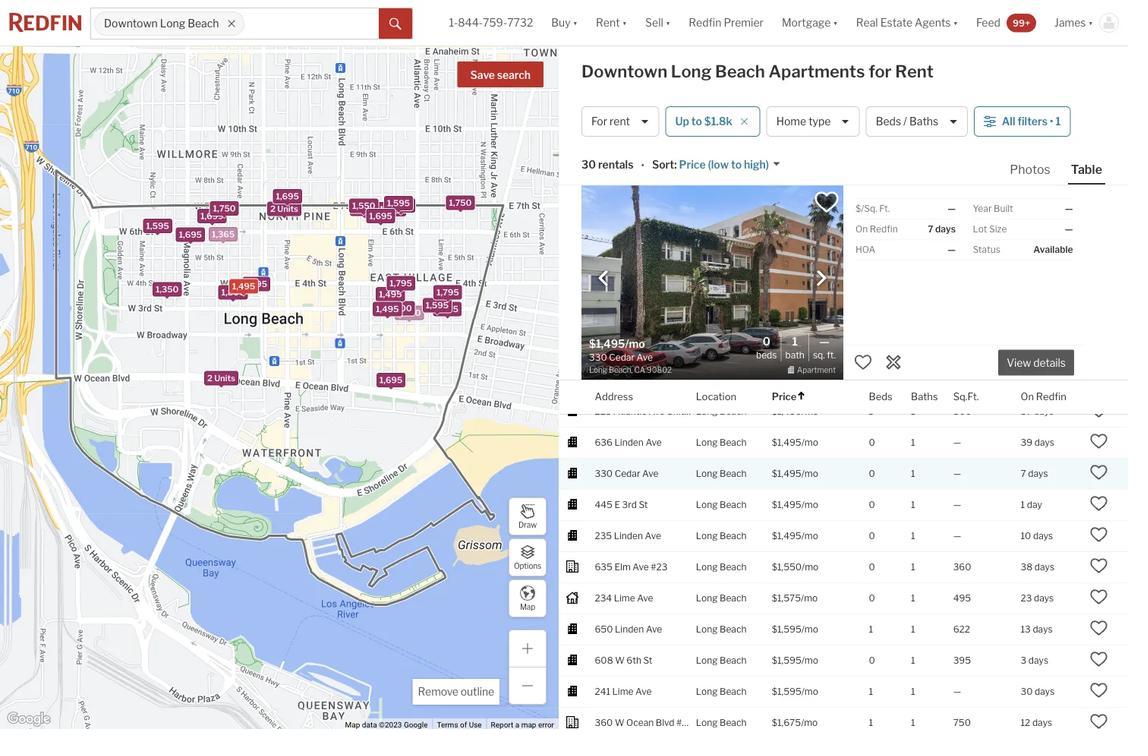 Task type: describe. For each thing, give the bounding box(es) containing it.
360 for 33
[[954, 375, 972, 386]]

#23
[[651, 562, 668, 573]]

0 horizontal spatial 1,795
[[390, 278, 412, 288]]

favorite this home image for 12 days
[[1090, 712, 1108, 729]]

long beach for 330 cedar ave
[[696, 468, 747, 479]]

apartments
[[769, 61, 865, 82]]

608 w 6th st
[[595, 655, 653, 666]]

days right 37
[[1034, 406, 1054, 417]]

lot
[[973, 224, 988, 235]]

price (low to high)
[[679, 158, 769, 171]]

real estate agents ▾
[[857, 16, 958, 29]]

0 horizontal spatial 7 days
[[928, 224, 956, 235]]

(low
[[708, 158, 729, 171]]

beach for 636 linden ave
[[720, 437, 747, 448]]

sell ▾
[[646, 16, 671, 29]]

long for 235 linden ave
[[696, 531, 718, 542]]

w for 608
[[615, 655, 625, 666]]

1 vertical spatial baths
[[911, 391, 938, 403]]

635 elm ave #23
[[595, 562, 668, 573]]

long beach for 235 linden ave
[[696, 531, 747, 542]]

long beach for 650 linden ave
[[696, 624, 747, 635]]

beach for 330 cedar ave
[[720, 468, 747, 479]]

241 lime ave
[[595, 686, 652, 697]]

save search
[[471, 69, 531, 82]]

1,575
[[436, 304, 459, 314]]

33 days
[[1021, 375, 1055, 386]]

on inside on redfin button
[[1021, 391, 1034, 403]]

6th
[[627, 655, 642, 666]]

1 bath
[[786, 334, 805, 360]]

available
[[1034, 244, 1074, 255]]

360 for 38
[[954, 562, 972, 573]]

linden for 636
[[615, 437, 644, 448]]

22 for $1,195 /mo
[[1021, 188, 1032, 199]]

long for 335 pacific ave
[[696, 188, 718, 199]]

/mo for 636 linden ave
[[802, 437, 819, 448]]

0 vertical spatial on redfin
[[856, 224, 898, 235]]

$1,195 /mo
[[772, 188, 817, 199]]

1 vertical spatial beds
[[756, 349, 777, 360]]

save
[[471, 69, 495, 82]]

days for 330 cedar ave
[[1029, 468, 1049, 479]]

530
[[595, 313, 613, 324]]

filters
[[1018, 115, 1048, 128]]

rentals
[[598, 158, 634, 171]]

12
[[1021, 717, 1031, 728]]

30 rentals •
[[582, 158, 645, 172]]

remove downtown long beach image
[[227, 19, 236, 28]]

all filters • 1
[[1002, 115, 1061, 128]]

redfin premier
[[689, 16, 764, 29]]

/mo for 629 pine ave unit 7
[[802, 375, 819, 386]]

1 horizontal spatial 7
[[928, 224, 934, 235]]

/mo for 330 cedar ave
[[802, 468, 819, 479]]

options
[[514, 561, 542, 571]]

table
[[1071, 162, 1103, 177]]

year built
[[973, 203, 1014, 214]]

2 vertical spatial redfin
[[1037, 391, 1067, 403]]

beach for 445 e 3rd st
[[720, 499, 747, 510]]

0 horizontal spatial 2 units
[[207, 373, 235, 383]]

view details link
[[999, 348, 1075, 375]]

ave for 625 elm ave
[[633, 219, 649, 230]]

price (low to high) button
[[677, 157, 782, 172]]

0 horizontal spatial 1,595
[[146, 221, 169, 231]]

$1,495 /mo for 330 cedar ave
[[772, 468, 819, 479]]

625 elm ave
[[595, 219, 649, 230]]

0 for 445 e 3rd st
[[869, 499, 876, 510]]

2 vertical spatial 7
[[1021, 468, 1027, 479]]

/mo for 625 elm ave
[[802, 219, 819, 230]]

1,550
[[352, 201, 376, 211]]

view details
[[1007, 356, 1066, 369]]

long for 635 elm ave #23
[[696, 562, 718, 573]]

0 for 627 linden ave
[[869, 250, 876, 261]]

$1,575
[[772, 593, 801, 604]]

1,495 up 1,400
[[379, 289, 402, 299]]

0 horizontal spatial 1,750
[[213, 204, 236, 213]]

pacific
[[615, 188, 644, 199]]

234 lime ave
[[595, 593, 654, 604]]

$1,450 /mo
[[772, 406, 819, 417]]

/mo for 627 linden ave
[[802, 250, 819, 261]]

long beach for 627 linden ave
[[696, 250, 747, 261]]

remove
[[418, 685, 459, 698]]

beach for 625 elm ave
[[720, 219, 747, 230]]

favorite this home image for 30 days
[[1090, 681, 1108, 699]]

ave for 635 elm ave #23
[[633, 562, 649, 573]]

beds for beds button
[[869, 391, 893, 403]]

days for 608 w 6th st
[[1029, 655, 1049, 666]]

0 horizontal spatial 7
[[673, 375, 679, 386]]

beach for 635 elm ave #23
[[720, 562, 747, 573]]

$1,400 /mo for 629 pine ave unit 7
[[772, 375, 819, 386]]

0 vertical spatial 1,595
[[387, 198, 410, 208]]

previous button image
[[596, 271, 611, 286]]

0 horizontal spatial e
[[615, 499, 620, 510]]

linden for 240
[[615, 344, 644, 355]]

days right 12
[[1033, 717, 1053, 728]]

39
[[1021, 437, 1033, 448]]

1,365
[[212, 229, 235, 239]]

unit for e
[[667, 406, 685, 417]]

long for 241 lime ave
[[696, 686, 718, 697]]

favorite this home image for 13 days
[[1090, 619, 1108, 637]]

1,450
[[398, 308, 421, 318]]

▾ for james ▾
[[1089, 16, 1094, 29]]

james
[[1055, 16, 1086, 29]]

/mo for 335 pacific ave
[[800, 188, 817, 199]]

built
[[994, 203, 1014, 214]]

favorite this home image for 38 days
[[1090, 557, 1108, 575]]

days for 241 lime ave
[[1035, 686, 1055, 697]]

240
[[595, 344, 613, 355]]

ave for 235 linden ave
[[645, 531, 661, 542]]

37
[[1021, 406, 1032, 417]]

61
[[1021, 344, 1031, 355]]

days for 635 elm ave #23
[[1035, 562, 1055, 573]]

0 vertical spatial ft.
[[880, 203, 890, 214]]

downtown long beach apartments for rent
[[582, 61, 934, 82]]

2 vertical spatial 1,595
[[426, 300, 449, 310]]

1,400
[[389, 304, 412, 313]]

1 horizontal spatial 1,795
[[437, 288, 459, 297]]

beach for 650 linden ave
[[720, 624, 747, 635]]

beach for 629 pine ave unit 7
[[720, 375, 747, 386]]

sq.ft. button
[[954, 380, 979, 414]]

37 days
[[1021, 406, 1054, 417]]

$1,495 /mo for 235 linden ave
[[772, 531, 819, 542]]

$/sq. ft.
[[856, 203, 890, 214]]

235 linden ave
[[595, 531, 661, 542]]

beds / baths
[[876, 115, 939, 128]]

long beach for 241 lime ave
[[696, 686, 747, 697]]

2 vertical spatial 360
[[595, 717, 613, 728]]

favorite button image
[[814, 189, 840, 215]]

:
[[675, 158, 677, 171]]

1,195
[[246, 279, 267, 289]]

▾ for sell ▾
[[666, 16, 671, 29]]

0 vertical spatial to
[[692, 115, 702, 128]]

linden for 627
[[614, 250, 643, 261]]

622
[[954, 624, 971, 635]]

long for 625 elm ave
[[696, 219, 718, 230]]

for rent button
[[582, 106, 660, 137]]

photos
[[1010, 162, 1051, 177]]

linden for 235
[[614, 531, 643, 542]]

long beach for 608 w 6th st
[[696, 655, 747, 666]]

favorite this home image for 22 days
[[1090, 183, 1108, 201]]

1 horizontal spatial rent
[[896, 61, 934, 82]]

0 beds
[[756, 334, 777, 360]]

ave for 234 lime ave
[[637, 593, 654, 604]]

price for price (low to high)
[[679, 158, 706, 171]]

james ▾
[[1055, 16, 1094, 29]]

all filters • 1 button
[[974, 106, 1071, 137]]

mortgage ▾ button
[[773, 0, 847, 46]]

$1,495 /mo for 636 linden ave
[[772, 437, 819, 448]]

322 daisy ave
[[595, 281, 655, 292]]

335 pacific ave
[[595, 188, 662, 199]]

627 linden ave
[[595, 250, 661, 261]]

details
[[1034, 356, 1066, 369]]

long for 650 linden ave
[[696, 624, 718, 635]]

long beach for 530 chestnut ave
[[696, 313, 747, 324]]

location button
[[696, 380, 737, 414]]

/mo for 530 chestnut ave
[[802, 313, 819, 324]]

2 horizontal spatial 1,350
[[380, 204, 403, 214]]

/mo for 234 lime ave
[[801, 593, 818, 604]]

ave for 225 atlantic ave unit e long beach
[[649, 406, 665, 417]]

draw
[[519, 520, 537, 530]]

unit for c
[[664, 344, 681, 355]]

year
[[973, 203, 992, 214]]

0 vertical spatial 2
[[270, 204, 276, 214]]

1,495 down the 1,365
[[232, 281, 255, 291]]

1 vertical spatial 2
[[207, 373, 213, 383]]

0 horizontal spatial on
[[856, 224, 868, 235]]

1 horizontal spatial 2 units
[[270, 204, 298, 214]]

0 vertical spatial e
[[687, 406, 692, 417]]

3 days
[[1021, 655, 1049, 666]]

— inside — sq. ft.
[[820, 334, 830, 348]]

long beach for 635 elm ave #23
[[696, 562, 747, 573]]

day
[[1027, 499, 1043, 510]]

baths inside button
[[910, 115, 939, 128]]

750
[[954, 717, 971, 728]]

▾ for rent ▾
[[622, 16, 627, 29]]

1 horizontal spatial to
[[731, 158, 742, 171]]

/mo for 322 daisy ave
[[802, 281, 819, 292]]

days for 636 linden ave
[[1035, 437, 1055, 448]]

atlantic
[[614, 406, 647, 417]]

1,699
[[201, 211, 224, 221]]

3
[[1021, 655, 1027, 666]]

445 e 3rd st
[[595, 499, 648, 510]]

$1,595 for 241 lime ave
[[772, 686, 802, 697]]

days for 335 pacific ave
[[1034, 188, 1054, 199]]

1 horizontal spatial 1,750
[[449, 198, 472, 208]]

price for price
[[772, 391, 797, 403]]

/mo for 235 linden ave
[[802, 531, 819, 542]]

322
[[595, 281, 612, 292]]

1 inside button
[[1056, 115, 1061, 128]]

type
[[809, 115, 831, 128]]



Task type: vqa. For each thing, say whether or not it's contained in the screenshot.
The Street
no



Task type: locate. For each thing, give the bounding box(es) containing it.
1 horizontal spatial redfin
[[870, 224, 898, 235]]

1 vertical spatial 30
[[1021, 686, 1033, 697]]

0 vertical spatial w
[[615, 655, 625, 666]]

0 inside 0 beds
[[763, 334, 771, 348]]

beach for 335 pacific ave
[[720, 188, 747, 199]]

photos button
[[1007, 161, 1068, 183]]

2 $1,595 from the top
[[772, 655, 802, 666]]

days for 650 linden ave
[[1033, 624, 1053, 635]]

0 vertical spatial lime
[[614, 593, 635, 604]]

1 vertical spatial unit
[[654, 375, 671, 386]]

baths right the /
[[910, 115, 939, 128]]

7 down 39
[[1021, 468, 1027, 479]]

long for 322 daisy ave
[[696, 281, 718, 292]]

long beach for 629 pine ave unit 7
[[696, 375, 747, 386]]

$1,350 for 627 linden ave
[[772, 250, 802, 261]]

lime right 241
[[613, 686, 634, 697]]

234
[[595, 593, 612, 604]]

search
[[497, 69, 531, 82]]

rent ▾ button
[[587, 0, 636, 46]]

1 $1,495 from the top
[[772, 437, 802, 448]]

0 vertical spatial $1,350 /mo
[[772, 219, 819, 230]]

0 horizontal spatial on redfin
[[856, 224, 898, 235]]

0 vertical spatial baths
[[910, 115, 939, 128]]

▾ right agents
[[954, 16, 958, 29]]

beach for 322 daisy ave
[[720, 281, 747, 292]]

1 vertical spatial $1,350
[[772, 250, 802, 261]]

$1,675 /mo
[[772, 717, 818, 728]]

1 vertical spatial on
[[1021, 391, 1034, 403]]

ave right the 'cedar'
[[643, 468, 659, 479]]

favorite this home image right 3 days
[[1090, 650, 1108, 668]]

2 $1,495 /mo from the top
[[772, 468, 819, 479]]

days right 10
[[1034, 531, 1054, 542]]

1 vertical spatial e
[[615, 499, 620, 510]]

2 $1,350 from the top
[[772, 250, 802, 261]]

1 vertical spatial downtown
[[582, 61, 668, 82]]

1,795 up 1,575
[[437, 288, 459, 297]]

1 inside 1 bath
[[792, 334, 798, 348]]

on redfin down $/sq. ft.
[[856, 224, 898, 235]]

1 22 from the top
[[1021, 188, 1032, 199]]

to right (low on the right top
[[731, 158, 742, 171]]

beds left the /
[[876, 115, 902, 128]]

0 vertical spatial $1,595 /mo
[[772, 624, 819, 635]]

beach for 235 linden ave
[[720, 531, 747, 542]]

1 vertical spatial 22 days
[[1021, 219, 1054, 230]]

days up view details
[[1033, 344, 1053, 355]]

favorite this home image for 23 days
[[1090, 588, 1108, 606]]

0 for 608 w 6th st
[[869, 655, 876, 666]]

3 $1,595 from the top
[[772, 686, 802, 697]]

22 days down photos button
[[1021, 188, 1054, 199]]

linden right 650
[[615, 624, 644, 635]]

map region
[[0, 0, 703, 729]]

0 vertical spatial st
[[639, 499, 648, 510]]

2 $1,350 /mo from the top
[[772, 250, 819, 261]]

• for 30 rentals •
[[641, 159, 645, 172]]

1,350
[[353, 204, 376, 214], [380, 204, 403, 214], [156, 284, 179, 294]]

22 days for $1,350 /mo
[[1021, 219, 1054, 230]]

1 vertical spatial $1,595 /mo
[[772, 655, 819, 666]]

long for 445 e 3rd st
[[696, 499, 718, 510]]

627
[[595, 250, 612, 261]]

redfin left the premier
[[689, 16, 722, 29]]

1 vertical spatial rent
[[896, 61, 934, 82]]

360 up 495
[[954, 562, 972, 573]]

23 days right status
[[1021, 250, 1054, 261]]

7 days up day
[[1021, 468, 1049, 479]]

360 down 241
[[595, 717, 613, 728]]

1 vertical spatial $1,400 /mo
[[772, 375, 819, 386]]

1 horizontal spatial 30
[[1021, 686, 1033, 697]]

99+
[[1013, 17, 1031, 28]]

30 left rentals
[[582, 158, 596, 171]]

$1,495 for 235 linden ave
[[772, 531, 802, 542]]

15 long beach from the top
[[696, 686, 747, 697]]

google image
[[4, 709, 54, 729]]

10
[[1021, 531, 1032, 542]]

hoa
[[856, 244, 876, 255]]

w left 6th
[[615, 655, 625, 666]]

0 horizontal spatial rent
[[596, 16, 620, 29]]

heading
[[589, 336, 713, 376]]

elm for 635
[[615, 562, 631, 573]]

• inside button
[[1050, 115, 1054, 128]]

ft. right $/sq.
[[880, 203, 890, 214]]

on redfin up 37 days
[[1021, 391, 1067, 403]]

23 for 380
[[1021, 250, 1032, 261]]

2 22 days from the top
[[1021, 219, 1054, 230]]

2 23 days from the top
[[1021, 593, 1054, 604]]

0 vertical spatial $1,595
[[772, 624, 802, 635]]

2 vertical spatial $1,595 /mo
[[772, 686, 819, 697]]

1,595
[[387, 198, 410, 208], [146, 221, 169, 231], [426, 300, 449, 310]]

favorite this home image for 39 days
[[1090, 432, 1108, 450]]

330
[[595, 468, 613, 479]]

st for 445 e 3rd st
[[639, 499, 648, 510]]

11 long beach from the top
[[696, 562, 747, 573]]

baths
[[910, 115, 939, 128], [911, 391, 938, 403]]

up
[[675, 115, 690, 128]]

beach for 608 w 6th st
[[720, 655, 747, 666]]

0 vertical spatial redfin
[[689, 16, 722, 29]]

241
[[595, 686, 611, 697]]

5 long beach from the top
[[696, 313, 747, 324]]

ave right pacific
[[646, 188, 662, 199]]

lime right 234
[[614, 593, 635, 604]]

$1,350 /mo up $1,365 /mo
[[772, 281, 819, 292]]

1 vertical spatial 22
[[1021, 219, 1032, 230]]

7 up 225 atlantic ave unit e long beach
[[673, 375, 679, 386]]

ave up #23
[[645, 531, 661, 542]]

$/sq.
[[856, 203, 878, 214]]

price up $1,450
[[772, 391, 797, 403]]

0 vertical spatial unit
[[664, 344, 681, 355]]

0 vertical spatial price
[[679, 158, 706, 171]]

beds for beds / baths
[[876, 115, 902, 128]]

0 vertical spatial rent
[[596, 16, 620, 29]]

608
[[595, 655, 613, 666]]

ave left #23
[[633, 562, 649, 573]]

on up 'hoa'
[[856, 224, 868, 235]]

days down the 39 days
[[1029, 468, 1049, 479]]

sell ▾ button
[[636, 0, 680, 46]]

submit search image
[[390, 18, 402, 30]]

ave up ocean
[[636, 686, 652, 697]]

$1,550 /mo
[[772, 562, 819, 573]]

3 long beach from the top
[[696, 250, 747, 261]]

rent right the buy ▾
[[596, 16, 620, 29]]

1 $1,400 from the top
[[772, 344, 802, 355]]

rent
[[596, 16, 620, 29], [896, 61, 934, 82]]

st right 3rd
[[639, 499, 648, 510]]

mortgage ▾
[[782, 16, 838, 29]]

1,495 right 1,550
[[389, 200, 412, 210]]

ave right daisy
[[639, 281, 655, 292]]

1 22 days from the top
[[1021, 188, 1054, 199]]

5 favorite this home image from the top
[[1090, 712, 1108, 729]]

23 days down 38 days
[[1021, 593, 1054, 604]]

7 days up 380
[[928, 224, 956, 235]]

ave for 330 cedar ave
[[643, 468, 659, 479]]

long for 330 cedar ave
[[696, 468, 718, 479]]

days up the 12 days
[[1035, 686, 1055, 697]]

1 $1,595 /mo from the top
[[772, 624, 819, 635]]

2 $1,400 from the top
[[772, 375, 802, 386]]

price right :
[[679, 158, 706, 171]]

ave down #23
[[637, 593, 654, 604]]

favorite this home image down table
[[1090, 183, 1108, 201]]

$1,365 /mo
[[772, 313, 819, 324]]

e left 3rd
[[615, 499, 620, 510]]

linden right 240
[[615, 344, 644, 355]]

beach for 241 lime ave
[[720, 686, 747, 697]]

1 vertical spatial 23
[[1021, 593, 1032, 604]]

buy ▾
[[552, 16, 578, 29]]

sell ▾ button
[[646, 0, 671, 46]]

days up 380
[[936, 224, 956, 235]]

636
[[595, 437, 613, 448]]

0 vertical spatial •
[[1050, 115, 1054, 128]]

beds left the bath
[[756, 349, 777, 360]]

1,795 up 1,400
[[390, 278, 412, 288]]

1 vertical spatial 7 days
[[1021, 468, 1049, 479]]

2 long beach from the top
[[696, 219, 747, 230]]

unit
[[664, 344, 681, 355], [654, 375, 671, 386], [667, 406, 685, 417]]

ave down 225 atlantic ave unit e long beach
[[646, 437, 662, 448]]

38 days
[[1021, 562, 1055, 573]]

long for 608 w 6th st
[[696, 655, 718, 666]]

1 $1,350 /mo from the top
[[772, 219, 819, 230]]

linden right the 627
[[614, 250, 643, 261]]

0 vertical spatial $1,350
[[772, 219, 802, 230]]

agents
[[915, 16, 951, 29]]

1 horizontal spatial 1,350
[[353, 204, 376, 214]]

1 23 days from the top
[[1021, 250, 1054, 261]]

629 pine ave unit 7
[[595, 375, 679, 386]]

▾ inside "dropdown button"
[[954, 16, 958, 29]]

360
[[954, 375, 972, 386], [954, 562, 972, 573], [595, 717, 613, 728]]

days right 39
[[1035, 437, 1055, 448]]

days right status
[[1034, 250, 1054, 261]]

long for 530 chestnut ave
[[696, 313, 718, 324]]

sell
[[646, 16, 664, 29]]

up to $1.8k button
[[666, 106, 761, 137]]

1 $1,495 /mo from the top
[[772, 437, 819, 448]]

13 days
[[1021, 624, 1053, 635]]

sq.ft.
[[954, 391, 979, 403]]

days down photos button
[[1034, 188, 1054, 199]]

3 $1,595 /mo from the top
[[772, 686, 819, 697]]

395
[[954, 655, 971, 666]]

long beach for 445 e 3rd st
[[696, 499, 747, 510]]

on
[[856, 224, 868, 235], [1021, 391, 1034, 403]]

8 long beach from the top
[[696, 468, 747, 479]]

1 vertical spatial redfin
[[870, 224, 898, 235]]

ft. inside — sq. ft.
[[827, 349, 836, 360]]

lime for 234
[[614, 593, 635, 604]]

1-844-759-7732
[[449, 16, 533, 29]]

favorite this home image
[[1090, 183, 1108, 201], [1090, 494, 1108, 513], [1090, 650, 1108, 668], [1090, 681, 1108, 699], [1090, 712, 1108, 729]]

draw button
[[509, 497, 547, 535]]

1 23 from the top
[[1021, 250, 1032, 261]]

$1,400 down $1,365
[[772, 344, 802, 355]]

1 vertical spatial 2 units
[[207, 373, 235, 383]]

22 for $1,350 /mo
[[1021, 219, 1032, 230]]

days right 38
[[1035, 562, 1055, 573]]

0 horizontal spatial to
[[692, 115, 702, 128]]

759-
[[483, 16, 507, 29]]

13 long beach from the top
[[696, 624, 747, 635]]

beach for 530 chestnut ave
[[720, 313, 747, 324]]

▾ right buy in the top of the page
[[573, 16, 578, 29]]

unit left location button
[[667, 406, 685, 417]]

0 horizontal spatial downtown
[[104, 17, 158, 30]]

• inside 30 rentals •
[[641, 159, 645, 172]]

$1,365
[[772, 313, 802, 324]]

10 days
[[1021, 531, 1054, 542]]

redfin
[[689, 16, 722, 29], [870, 224, 898, 235], [1037, 391, 1067, 403]]

▾ right the "mortgage"
[[833, 16, 838, 29]]

unit for 7
[[654, 375, 671, 386]]

$1,400 /mo for 240 linden ave unit c
[[772, 344, 819, 355]]

$1,595 /mo for 241 lime ave
[[772, 686, 819, 697]]

3 $1,495 from the top
[[772, 499, 802, 510]]

home type
[[777, 115, 831, 128]]

days for 629 pine ave unit 7
[[1035, 375, 1055, 386]]

4 long beach from the top
[[696, 281, 747, 292]]

$1,400 down the bath
[[772, 375, 802, 386]]

30 days
[[1021, 686, 1055, 697]]

1 horizontal spatial price
[[772, 391, 797, 403]]

1 $1,350 from the top
[[772, 219, 802, 230]]

23 days for 380
[[1021, 250, 1054, 261]]

favorite this home image right 30 days
[[1090, 681, 1108, 699]]

$1,495 for 330 cedar ave
[[772, 468, 802, 479]]

ft. right sq.
[[827, 349, 836, 360]]

$1,400 for 240 linden ave unit c
[[772, 344, 802, 355]]

6 long beach from the top
[[696, 375, 747, 386]]

days for 627 linden ave
[[1034, 250, 1054, 261]]

remove up to $1.8k image
[[740, 117, 749, 126]]

days up available
[[1034, 219, 1054, 230]]

1 horizontal spatial •
[[1050, 115, 1054, 128]]

cedar
[[615, 468, 641, 479]]

12 long beach from the top
[[696, 593, 747, 604]]

360 up sq.ft.
[[954, 375, 972, 386]]

2 $1,400 /mo from the top
[[772, 375, 819, 386]]

to
[[692, 115, 702, 128], [731, 158, 742, 171]]

rent right for
[[896, 61, 934, 82]]

pine
[[614, 375, 634, 386]]

1,595 right 1,550
[[387, 198, 410, 208]]

500
[[954, 406, 972, 417]]

4 $1,495 from the top
[[772, 531, 802, 542]]

30 for 30 days
[[1021, 686, 1033, 697]]

0 for 234 lime ave
[[869, 593, 876, 604]]

1 $1,400 /mo from the top
[[772, 344, 819, 355]]

ave right atlantic
[[649, 406, 665, 417]]

0 for 330 cedar ave
[[869, 468, 876, 479]]

1 vertical spatial ft.
[[827, 349, 836, 360]]

2 23 from the top
[[1021, 593, 1032, 604]]

1 horizontal spatial 1,595
[[387, 198, 410, 208]]

1 vertical spatial w
[[615, 717, 625, 728]]

1 horizontal spatial units
[[277, 204, 298, 214]]

22 right size
[[1021, 219, 1032, 230]]

1 long beach from the top
[[696, 188, 747, 199]]

38
[[1021, 562, 1033, 573]]

downtown for downtown long beach
[[104, 17, 158, 30]]

0 for 636 linden ave
[[869, 437, 876, 448]]

ave for 322 daisy ave
[[639, 281, 655, 292]]

buy ▾ button
[[552, 0, 578, 46]]

$1,595 /mo for 650 linden ave
[[772, 624, 819, 635]]

beds / baths button
[[866, 106, 968, 137]]

3 $1,350 /mo from the top
[[772, 281, 819, 292]]

▾
[[573, 16, 578, 29], [622, 16, 627, 29], [666, 16, 671, 29], [833, 16, 838, 29], [954, 16, 958, 29], [1089, 16, 1094, 29]]

22 days
[[1021, 188, 1054, 199], [1021, 219, 1054, 230]]

2 horizontal spatial 1,595
[[426, 300, 449, 310]]

6 ▾ from the left
[[1089, 16, 1094, 29]]

$1,495 for 636 linden ave
[[772, 437, 802, 448]]

445
[[595, 499, 613, 510]]

photo of 330 cedar ave, long beach, ca 90802 image
[[582, 185, 844, 380]]

0 for 335 pacific ave
[[869, 188, 876, 199]]

7 left lot
[[928, 224, 934, 235]]

1 vertical spatial elm
[[615, 562, 631, 573]]

1 day
[[1021, 499, 1043, 510]]

$1.8k
[[705, 115, 733, 128]]

2 favorite this home image from the top
[[1090, 494, 1108, 513]]

1 horizontal spatial ft.
[[880, 203, 890, 214]]

days down 38 days
[[1034, 593, 1054, 604]]

2 vertical spatial beds
[[869, 391, 893, 403]]

linden right 636
[[615, 437, 644, 448]]

$1,595 for 650 linden ave
[[772, 624, 802, 635]]

22 down photos button
[[1021, 188, 1032, 199]]

2 vertical spatial $1,350
[[772, 281, 802, 292]]

w left ocean
[[615, 717, 625, 728]]

3 $1,350 from the top
[[772, 281, 802, 292]]

2 22 from the top
[[1021, 219, 1032, 230]]

favorite this home image
[[854, 353, 873, 371], [1090, 370, 1108, 388], [1090, 401, 1108, 419], [1090, 432, 1108, 450], [1090, 463, 1108, 481], [1090, 525, 1108, 544], [1090, 557, 1108, 575], [1090, 588, 1108, 606], [1090, 619, 1108, 637]]

$1,350 /mo down $1,195 /mo
[[772, 219, 819, 230]]

14 long beach from the top
[[696, 655, 747, 666]]

ave for 335 pacific ave
[[646, 188, 662, 199]]

unit left c
[[664, 344, 681, 355]]

favorite this home image for 7 days
[[1090, 463, 1108, 481]]

$1,350 for 322 daisy ave
[[772, 281, 802, 292]]

rent ▾
[[596, 16, 627, 29]]

22
[[1021, 188, 1032, 199], [1021, 219, 1032, 230]]

23 down 38
[[1021, 593, 1032, 604]]

None search field
[[244, 8, 379, 39]]

1,750
[[449, 198, 472, 208], [213, 204, 236, 213]]

ave for 629 pine ave unit 7
[[635, 375, 652, 386]]

$1,400 for 629 pine ave unit 7
[[772, 375, 802, 386]]

0 horizontal spatial ft.
[[827, 349, 836, 360]]

linden right 235
[[614, 531, 643, 542]]

▾ left sell
[[622, 16, 627, 29]]

feed
[[977, 16, 1001, 29]]

▾ for mortgage ▾
[[833, 16, 838, 29]]

2 ▾ from the left
[[622, 16, 627, 29]]

ave for 241 lime ave
[[636, 686, 652, 697]]

address
[[595, 391, 634, 403]]

$1,350 /mo up next button "icon"
[[772, 250, 819, 261]]

redfin down $/sq. ft.
[[870, 224, 898, 235]]

1 vertical spatial to
[[731, 158, 742, 171]]

380
[[954, 250, 972, 261]]

1 vertical spatial price
[[772, 391, 797, 403]]

rent ▾ button
[[596, 0, 627, 46]]

0 vertical spatial 22
[[1021, 188, 1032, 199]]

save search button
[[458, 62, 544, 87]]

0 vertical spatial 23 days
[[1021, 250, 1054, 261]]

2 units
[[270, 204, 298, 214], [207, 373, 235, 383]]

1,495 left 1,575
[[376, 304, 399, 314]]

30 up 12
[[1021, 686, 1033, 697]]

e left location button
[[687, 406, 692, 417]]

1 favorite this home image from the top
[[1090, 183, 1108, 201]]

30 inside 30 rentals •
[[582, 158, 596, 171]]

long beach for 234 lime ave
[[696, 593, 747, 604]]

2 $1,495 from the top
[[772, 468, 802, 479]]

elm for 625
[[614, 219, 631, 230]]

1,595 left 1,699 at the left of page
[[146, 221, 169, 231]]

1 vertical spatial on redfin
[[1021, 391, 1067, 403]]

1 vertical spatial •
[[641, 159, 645, 172]]

days for 235 linden ave
[[1034, 531, 1054, 542]]

0 horizontal spatial 2
[[207, 373, 213, 383]]

3 $1,495 /mo from the top
[[772, 499, 819, 510]]

ave down 234 lime ave
[[646, 624, 662, 635]]

4 $1,495 /mo from the top
[[772, 531, 819, 542]]

favorite this home image for 3 days
[[1090, 650, 1108, 668]]

▾ for buy ▾
[[573, 16, 578, 29]]

3 ▾ from the left
[[666, 16, 671, 29]]

/mo for 445 e 3rd st
[[802, 499, 819, 510]]

w for 360
[[615, 717, 625, 728]]

1 vertical spatial 1,595
[[146, 221, 169, 231]]

530 chestnut ave
[[595, 313, 673, 324]]

/mo for 241 lime ave
[[802, 686, 819, 697]]

9 long beach from the top
[[696, 499, 747, 510]]

days right 33
[[1035, 375, 1055, 386]]

1 vertical spatial st
[[644, 655, 653, 666]]

1 horizontal spatial e
[[687, 406, 692, 417]]

1,595 right '1,450'
[[426, 300, 449, 310]]

chestnut
[[615, 313, 654, 324]]

redfin up 37 days
[[1037, 391, 1067, 403]]

elm right 635
[[615, 562, 631, 573]]

2 vertical spatial $1,350 /mo
[[772, 281, 819, 292]]

7 long beach from the top
[[696, 437, 747, 448]]

rent inside dropdown button
[[596, 16, 620, 29]]

days right 3
[[1029, 655, 1049, 666]]

$1,350
[[772, 219, 802, 230], [772, 250, 802, 261], [772, 281, 802, 292]]

days
[[1034, 188, 1054, 199], [1034, 219, 1054, 230], [936, 224, 956, 235], [1034, 250, 1054, 261], [1033, 344, 1053, 355], [1035, 375, 1055, 386], [1034, 406, 1054, 417], [1035, 437, 1055, 448], [1029, 468, 1049, 479], [1034, 531, 1054, 542], [1035, 562, 1055, 573], [1034, 593, 1054, 604], [1033, 624, 1053, 635], [1029, 655, 1049, 666], [1035, 686, 1055, 697], [1033, 717, 1053, 728]]

0 horizontal spatial redfin
[[689, 16, 722, 29]]

1 horizontal spatial downtown
[[582, 61, 668, 82]]

0 horizontal spatial 30
[[582, 158, 596, 171]]

days for 625 elm ave
[[1034, 219, 1054, 230]]

view details button
[[999, 350, 1075, 375]]

4 favorite this home image from the top
[[1090, 681, 1108, 699]]

remove outline
[[418, 685, 494, 698]]

30 for 30 rentals •
[[582, 158, 596, 171]]

0 vertical spatial $1,400
[[772, 344, 802, 355]]

360 w ocean blvd #707 long beach
[[595, 717, 747, 728]]

1 horizontal spatial on redfin
[[1021, 391, 1067, 403]]

price button
[[772, 380, 806, 414]]

2 $1,595 /mo from the top
[[772, 655, 819, 666]]

0 vertical spatial 360
[[954, 375, 972, 386]]

1 vertical spatial 23 days
[[1021, 593, 1054, 604]]

1 vertical spatial 7
[[673, 375, 679, 386]]

1 vertical spatial $1,595
[[772, 655, 802, 666]]

mortgage ▾ button
[[782, 0, 838, 46]]

33
[[1021, 375, 1033, 386]]

23 for 495
[[1021, 593, 1032, 604]]

next button image
[[814, 271, 829, 286]]

units
[[277, 204, 298, 214], [214, 373, 235, 383]]

▾ right sell
[[666, 16, 671, 29]]

1 vertical spatial $1,400
[[772, 375, 802, 386]]

0 vertical spatial units
[[277, 204, 298, 214]]

10 long beach from the top
[[696, 531, 747, 542]]

1 vertical spatial units
[[214, 373, 235, 383]]

unit up 225 atlantic ave unit e long beach
[[654, 375, 671, 386]]

real estate agents ▾ button
[[847, 0, 968, 46]]

225
[[595, 406, 612, 417]]

1 $1,595 from the top
[[772, 624, 802, 635]]

ave for 627 linden ave
[[645, 250, 661, 261]]

long beach for 335 pacific ave
[[696, 188, 747, 199]]

beach
[[188, 17, 219, 30], [715, 61, 765, 82], [720, 188, 747, 199], [720, 219, 747, 230], [720, 250, 747, 261], [720, 281, 747, 292], [720, 313, 747, 324], [720, 344, 747, 355], [720, 375, 747, 386], [720, 406, 747, 417], [720, 437, 747, 448], [720, 468, 747, 479], [720, 499, 747, 510], [720, 531, 747, 542], [720, 562, 747, 573], [720, 593, 747, 604], [720, 624, 747, 635], [720, 655, 747, 666], [720, 686, 747, 697], [720, 717, 747, 728]]

/mo for 608 w 6th st
[[802, 655, 819, 666]]

0 vertical spatial 23
[[1021, 250, 1032, 261]]

baths left sq.ft.
[[911, 391, 938, 403]]

$1,675
[[772, 717, 801, 728]]

• left sort at the right of page
[[641, 159, 645, 172]]

ave right chestnut
[[656, 313, 673, 324]]

beds inside button
[[876, 115, 902, 128]]

0 vertical spatial 30
[[582, 158, 596, 171]]

4 ▾ from the left
[[833, 16, 838, 29]]

favorite button checkbox
[[814, 189, 840, 215]]

• right the filters
[[1050, 115, 1054, 128]]

$1,450
[[772, 406, 802, 417]]

1 vertical spatial $1,350 /mo
[[772, 250, 819, 261]]

long for 629 pine ave unit 7
[[696, 375, 718, 386]]

favorite this home image right the 12 days
[[1090, 712, 1108, 729]]

3 favorite this home image from the top
[[1090, 650, 1108, 668]]

long for 234 lime ave
[[696, 593, 718, 604]]

0 horizontal spatial units
[[214, 373, 235, 383]]

5 ▾ from the left
[[954, 16, 958, 29]]

$1,495 /mo for 445 e 3rd st
[[772, 499, 819, 510]]

0 vertical spatial 2 units
[[270, 204, 298, 214]]

1 ▾ from the left
[[573, 16, 578, 29]]

$1,595
[[772, 624, 802, 635], [772, 655, 802, 666], [772, 686, 802, 697]]

x-out this home image
[[885, 353, 903, 371]]

▾ right james
[[1089, 16, 1094, 29]]

0 for 235 linden ave
[[869, 531, 876, 542]]

1 horizontal spatial 2
[[270, 204, 276, 214]]

0 horizontal spatial 1,350
[[156, 284, 179, 294]]

status
[[973, 244, 1001, 255]]

elm right 625
[[614, 219, 631, 230]]



